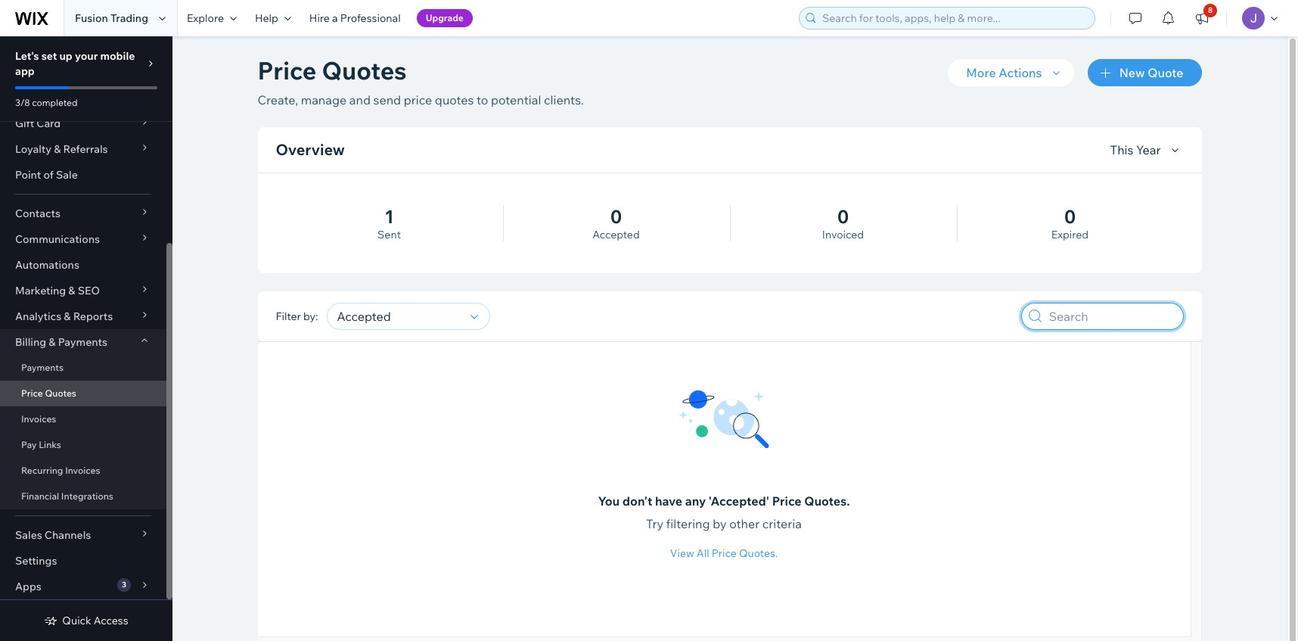 Task type: locate. For each thing, give the bounding box(es) containing it.
billing & payments
[[15, 335, 107, 349]]

explore
[[187, 11, 224, 25]]

& inside popup button
[[54, 142, 61, 156]]

price down billing
[[21, 387, 43, 399]]

1 horizontal spatial quotes
[[322, 55, 407, 86]]

trading
[[110, 11, 148, 25]]

1 horizontal spatial invoices
[[65, 465, 100, 476]]

quotes for price quotes create, manage and send price quotes to potential clients.
[[322, 55, 407, 86]]

upgrade button
[[417, 9, 473, 27]]

0 inside 0 expired
[[1065, 205, 1076, 228]]

price quotes
[[21, 387, 76, 399]]

actions
[[999, 65, 1043, 80]]

referrals
[[63, 142, 108, 156]]

1 vertical spatial quotes
[[45, 387, 76, 399]]

0 invoiced
[[823, 205, 864, 241]]

more actions
[[967, 65, 1043, 80]]

payments link
[[0, 355, 167, 381]]

0 vertical spatial invoices
[[21, 413, 56, 425]]

0 expired
[[1052, 205, 1089, 241]]

1 horizontal spatial 0
[[838, 205, 849, 228]]

& right billing
[[49, 335, 56, 349]]

sales
[[15, 528, 42, 542]]

fusion
[[75, 11, 108, 25]]

price up "criteria"
[[772, 493, 802, 509]]

don't
[[623, 493, 653, 509]]

expired
[[1052, 228, 1089, 241]]

1 horizontal spatial quotes.
[[805, 493, 850, 509]]

quotes
[[322, 55, 407, 86], [45, 387, 76, 399]]

professional
[[340, 11, 401, 25]]

gift
[[15, 117, 34, 130]]

sidebar element
[[0, 0, 173, 641]]

0 vertical spatial quotes.
[[805, 493, 850, 509]]

analytics & reports button
[[0, 303, 167, 329]]

quotes.
[[805, 493, 850, 509], [739, 546, 778, 560]]

billing
[[15, 335, 46, 349]]

quotes. inside you don't have any 'accepted' price quotes. try filtering by other criteria
[[805, 493, 850, 509]]

set
[[41, 49, 57, 63]]

None field
[[333, 303, 467, 329]]

quotes inside price quotes create, manage and send price quotes to potential clients.
[[322, 55, 407, 86]]

1 sent
[[378, 205, 401, 241]]

this
[[1111, 142, 1134, 157]]

communications
[[15, 232, 100, 246]]

overview
[[276, 140, 345, 159]]

1 vertical spatial payments
[[21, 362, 64, 373]]

quotes down payments link
[[45, 387, 76, 399]]

marketing & seo
[[15, 284, 100, 297]]

sale
[[56, 168, 78, 182]]

new
[[1120, 65, 1146, 80]]

& for marketing
[[68, 284, 75, 297]]

view all price quotes. button
[[670, 546, 778, 560]]

quotes inside sidebar element
[[45, 387, 76, 399]]

& left seo
[[68, 284, 75, 297]]

1 0 from the left
[[611, 205, 622, 228]]

view all price quotes.
[[670, 546, 778, 560]]

price
[[258, 55, 317, 86], [21, 387, 43, 399], [772, 493, 802, 509], [712, 546, 737, 560]]

pay links link
[[0, 432, 167, 458]]

0 horizontal spatial 0
[[611, 205, 622, 228]]

& for billing
[[49, 335, 56, 349]]

Search for tools, apps, help & more... field
[[818, 8, 1091, 29]]

settings
[[15, 554, 57, 568]]

this year
[[1111, 142, 1161, 157]]

quotes up and
[[322, 55, 407, 86]]

2 0 from the left
[[838, 205, 849, 228]]

& left the reports
[[64, 310, 71, 323]]

price right all on the bottom of page
[[712, 546, 737, 560]]

0 horizontal spatial quotes
[[45, 387, 76, 399]]

0 for 0 expired
[[1065, 205, 1076, 228]]

financial integrations link
[[0, 484, 167, 509]]

manage
[[301, 92, 347, 107]]

8
[[1209, 5, 1213, 15]]

analytics
[[15, 310, 61, 323]]

0
[[611, 205, 622, 228], [838, 205, 849, 228], [1065, 205, 1076, 228]]

0 for 0 accepted
[[611, 205, 622, 228]]

price up the create,
[[258, 55, 317, 86]]

invoices up pay links
[[21, 413, 56, 425]]

0 vertical spatial quotes
[[322, 55, 407, 86]]

create,
[[258, 92, 298, 107]]

& inside popup button
[[64, 310, 71, 323]]

price inside you don't have any 'accepted' price quotes. try filtering by other criteria
[[772, 493, 802, 509]]

3 0 from the left
[[1065, 205, 1076, 228]]

invoices down pay links link
[[65, 465, 100, 476]]

& right loyalty
[[54, 142, 61, 156]]

0 for 0 invoiced
[[838, 205, 849, 228]]

2 horizontal spatial 0
[[1065, 205, 1076, 228]]

price
[[404, 92, 432, 107]]

let's
[[15, 49, 39, 63]]

new quote
[[1120, 65, 1184, 80]]

payments down analytics & reports popup button
[[58, 335, 107, 349]]

recurring invoices link
[[0, 458, 167, 484]]

0 horizontal spatial quotes.
[[739, 546, 778, 560]]

by
[[713, 516, 727, 531]]

payments up price quotes
[[21, 362, 64, 373]]

year
[[1137, 142, 1161, 157]]

to
[[477, 92, 488, 107]]

&
[[54, 142, 61, 156], [68, 284, 75, 297], [64, 310, 71, 323], [49, 335, 56, 349]]

sales channels button
[[0, 522, 167, 548]]

billing & payments button
[[0, 329, 167, 355]]

point
[[15, 168, 41, 182]]

& for analytics
[[64, 310, 71, 323]]

recurring
[[21, 465, 63, 476]]

view
[[670, 546, 695, 560]]

your
[[75, 49, 98, 63]]

loyalty & referrals button
[[0, 136, 167, 162]]

0 inside 0 accepted
[[611, 205, 622, 228]]

0 vertical spatial payments
[[58, 335, 107, 349]]

0 inside '0 invoiced'
[[838, 205, 849, 228]]



Task type: vqa. For each thing, say whether or not it's contained in the screenshot.


Task type: describe. For each thing, give the bounding box(es) containing it.
hire
[[309, 11, 330, 25]]

mobile
[[100, 49, 135, 63]]

upgrade
[[426, 12, 464, 23]]

hire a professional
[[309, 11, 401, 25]]

any
[[686, 493, 706, 509]]

quote
[[1148, 65, 1184, 80]]

completed
[[32, 97, 78, 108]]

communications button
[[0, 226, 167, 252]]

Search field
[[1045, 303, 1179, 329]]

apps
[[15, 580, 41, 593]]

help
[[255, 11, 278, 25]]

contacts
[[15, 207, 61, 220]]

potential
[[491, 92, 541, 107]]

& for loyalty
[[54, 142, 61, 156]]

app
[[15, 64, 35, 78]]

hire a professional link
[[300, 0, 410, 36]]

loyalty
[[15, 142, 51, 156]]

clients.
[[544, 92, 584, 107]]

quotes for price quotes
[[45, 387, 76, 399]]

gift card
[[15, 117, 61, 130]]

integrations
[[61, 490, 113, 502]]

contacts button
[[0, 201, 167, 226]]

accepted
[[593, 228, 640, 241]]

access
[[94, 614, 128, 627]]

invoiced
[[823, 228, 864, 241]]

channels
[[45, 528, 91, 542]]

financial integrations
[[21, 490, 113, 502]]

pay
[[21, 439, 37, 450]]

of
[[43, 168, 54, 182]]

analytics & reports
[[15, 310, 113, 323]]

3
[[122, 580, 126, 590]]

payments inside dropdown button
[[58, 335, 107, 349]]

sales channels
[[15, 528, 91, 542]]

filter
[[276, 310, 301, 323]]

0 horizontal spatial invoices
[[21, 413, 56, 425]]

sent
[[378, 228, 401, 241]]

seo
[[78, 284, 100, 297]]

card
[[37, 117, 61, 130]]

price quotes create, manage and send price quotes to potential clients.
[[258, 55, 584, 107]]

price inside price quotes create, manage and send price quotes to potential clients.
[[258, 55, 317, 86]]

have
[[655, 493, 683, 509]]

financial
[[21, 490, 59, 502]]

automations link
[[0, 252, 167, 278]]

quick
[[62, 614, 91, 627]]

try
[[646, 516, 664, 531]]

automations
[[15, 258, 79, 272]]

and
[[350, 92, 371, 107]]

0 accepted
[[593, 205, 640, 241]]

filtering
[[666, 516, 710, 531]]

links
[[39, 439, 61, 450]]

help button
[[246, 0, 300, 36]]

point of sale
[[15, 168, 78, 182]]

more
[[967, 65, 997, 80]]

marketing & seo button
[[0, 278, 167, 303]]

3/8
[[15, 97, 30, 108]]

price inside the price quotes link
[[21, 387, 43, 399]]

quotes
[[435, 92, 474, 107]]

pay links
[[21, 439, 61, 450]]

criteria
[[763, 516, 802, 531]]

recurring invoices
[[21, 465, 100, 476]]

this year button
[[1111, 141, 1184, 159]]

invoices link
[[0, 406, 167, 432]]

1 vertical spatial invoices
[[65, 465, 100, 476]]

quick access button
[[44, 614, 128, 627]]

new quote button
[[1088, 59, 1202, 86]]

price quotes link
[[0, 381, 167, 406]]

gift card button
[[0, 110, 167, 136]]

8 button
[[1186, 0, 1219, 36]]

by:
[[303, 310, 318, 323]]

send
[[374, 92, 401, 107]]

3/8 completed
[[15, 97, 78, 108]]

settings link
[[0, 548, 167, 574]]

quick access
[[62, 614, 128, 627]]

fusion trading
[[75, 11, 148, 25]]

let's set up your mobile app
[[15, 49, 135, 78]]

you don't have any 'accepted' price quotes. try filtering by other criteria
[[598, 493, 850, 531]]

1 vertical spatial quotes.
[[739, 546, 778, 560]]

1
[[385, 205, 394, 228]]

loyalty & referrals
[[15, 142, 108, 156]]



